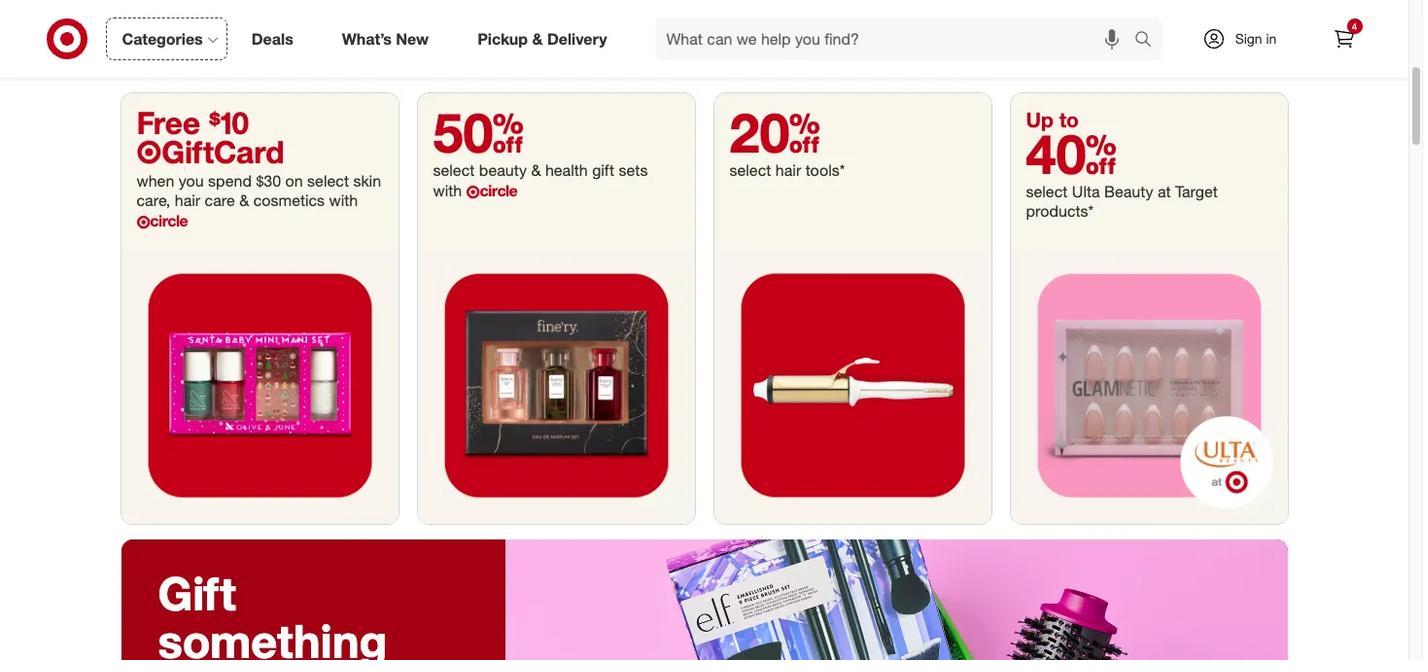 Task type: locate. For each thing, give the bounding box(es) containing it.
0 horizontal spatial with
[[329, 191, 358, 210]]

1 horizontal spatial circle
[[480, 181, 518, 200]]

select right 'on'
[[307, 171, 349, 191]]

select left ulta
[[1026, 182, 1068, 201]]

learn more link
[[121, 0, 1288, 77]]

select inside select beauty & health gift sets with
[[433, 161, 475, 180]]

0 vertical spatial circle
[[480, 181, 518, 200]]

4 link
[[1323, 18, 1366, 60]]

gift
[[592, 161, 615, 180]]

0 horizontal spatial hair
[[175, 191, 200, 210]]

hair left care
[[175, 191, 200, 210]]

with down 50
[[433, 181, 462, 200]]

search button
[[1125, 18, 1172, 64]]

beauty
[[1104, 182, 1154, 201]]

0 vertical spatial hair
[[776, 161, 801, 180]]

new
[[396, 29, 429, 48]]

1 horizontal spatial hair
[[776, 161, 801, 180]]

& right pickup at the top left
[[532, 29, 543, 48]]

circle
[[480, 181, 518, 200], [150, 211, 188, 231]]

sign in link
[[1186, 18, 1307, 60]]

with right 'on'
[[329, 191, 358, 210]]

pickup & delivery
[[478, 29, 607, 48]]

to
[[1059, 107, 1079, 132]]

$30
[[256, 171, 281, 191]]

1 vertical spatial circle
[[150, 211, 188, 231]]

categories
[[122, 29, 203, 48]]

pickup
[[478, 29, 528, 48]]

select left tools* on the right of page
[[730, 161, 771, 180]]

1 vertical spatial &
[[531, 161, 541, 180]]

with
[[433, 181, 462, 200], [329, 191, 358, 210]]

select inside the 20 select hair tools*
[[730, 161, 771, 180]]

free
[[137, 104, 200, 141]]

20
[[730, 99, 820, 165]]

health
[[545, 161, 588, 180]]

gift somethin
[[158, 566, 387, 660]]

learn more
[[648, 34, 760, 59]]

deals link
[[235, 18, 318, 60]]

up to
[[1026, 107, 1079, 132]]

select left beauty on the left top of page
[[433, 161, 475, 180]]

spend
[[208, 171, 252, 191]]

¬giftcard
[[137, 133, 285, 170]]

select
[[433, 161, 475, 180], [730, 161, 771, 180], [307, 171, 349, 191], [1026, 182, 1068, 201]]

sign
[[1235, 30, 1263, 47]]

up
[[1026, 107, 1054, 132]]

beauty
[[479, 161, 527, 180]]

circle down care,
[[150, 211, 188, 231]]

hair left tools* on the right of page
[[776, 161, 801, 180]]

hair
[[776, 161, 801, 180], [175, 191, 200, 210]]

skin
[[353, 171, 381, 191]]

20 select hair tools*
[[730, 99, 845, 180]]

2 vertical spatial &
[[239, 191, 249, 210]]

hair inside the 20 select hair tools*
[[776, 161, 801, 180]]

circle down beauty on the left top of page
[[480, 181, 518, 200]]

1 vertical spatial hair
[[175, 191, 200, 210]]

& left health
[[531, 161, 541, 180]]

0 horizontal spatial circle
[[150, 211, 188, 231]]

free $10 ¬giftcard when you spend $30 on select skin care, hair care & cosmetics with circle
[[137, 104, 381, 231]]

products*
[[1026, 201, 1094, 221]]

&
[[532, 29, 543, 48], [531, 161, 541, 180], [239, 191, 249, 210]]

& right care
[[239, 191, 249, 210]]

learn
[[648, 34, 704, 59]]

1 horizontal spatial with
[[433, 181, 462, 200]]

4
[[1352, 20, 1358, 32]]

ulta
[[1072, 182, 1100, 201]]



Task type: vqa. For each thing, say whether or not it's contained in the screenshot.
"2:"
no



Task type: describe. For each thing, give the bounding box(es) containing it.
with inside "free $10 ¬giftcard when you spend $30 on select skin care, hair care & cosmetics with circle"
[[329, 191, 358, 210]]

& inside select beauty & health gift sets with
[[531, 161, 541, 180]]

more
[[710, 34, 760, 59]]

circle inside "free $10 ¬giftcard when you spend $30 on select skin care, hair care & cosmetics with circle"
[[150, 211, 188, 231]]

what's new
[[342, 29, 429, 48]]

in
[[1266, 30, 1277, 47]]

0 vertical spatial &
[[532, 29, 543, 48]]

pickup & delivery link
[[461, 18, 632, 60]]

target
[[1175, 182, 1218, 201]]

care
[[205, 191, 235, 210]]

gift
[[158, 566, 236, 621]]

$10
[[209, 104, 249, 141]]

on
[[285, 171, 303, 191]]

select ulta beauty at target products*
[[1026, 182, 1218, 221]]

select inside "free $10 ¬giftcard when you spend $30 on select skin care, hair care & cosmetics with circle"
[[307, 171, 349, 191]]

What can we help you find? suggestions appear below search field
[[655, 18, 1139, 60]]

40
[[1026, 121, 1117, 187]]

& inside "free $10 ¬giftcard when you spend $30 on select skin care, hair care & cosmetics with circle"
[[239, 191, 249, 210]]

select inside the select ulta beauty at target products*
[[1026, 182, 1068, 201]]

what's
[[342, 29, 392, 48]]

sets
[[619, 161, 648, 180]]

sign in
[[1235, 30, 1277, 47]]

categories link
[[105, 18, 227, 60]]

care,
[[137, 191, 170, 210]]

deals
[[252, 29, 293, 48]]

search
[[1125, 31, 1172, 50]]

select beauty & health gift sets with
[[433, 161, 648, 200]]

at
[[1158, 182, 1171, 201]]

when
[[137, 171, 174, 191]]

delivery
[[547, 29, 607, 48]]

50
[[433, 99, 524, 165]]

what's new link
[[325, 18, 453, 60]]

you
[[179, 171, 204, 191]]

hair inside "free $10 ¬giftcard when you spend $30 on select skin care, hair care & cosmetics with circle"
[[175, 191, 200, 210]]

tools*
[[806, 161, 845, 180]]

cosmetics
[[253, 191, 325, 210]]

with inside select beauty & health gift sets with
[[433, 181, 462, 200]]



